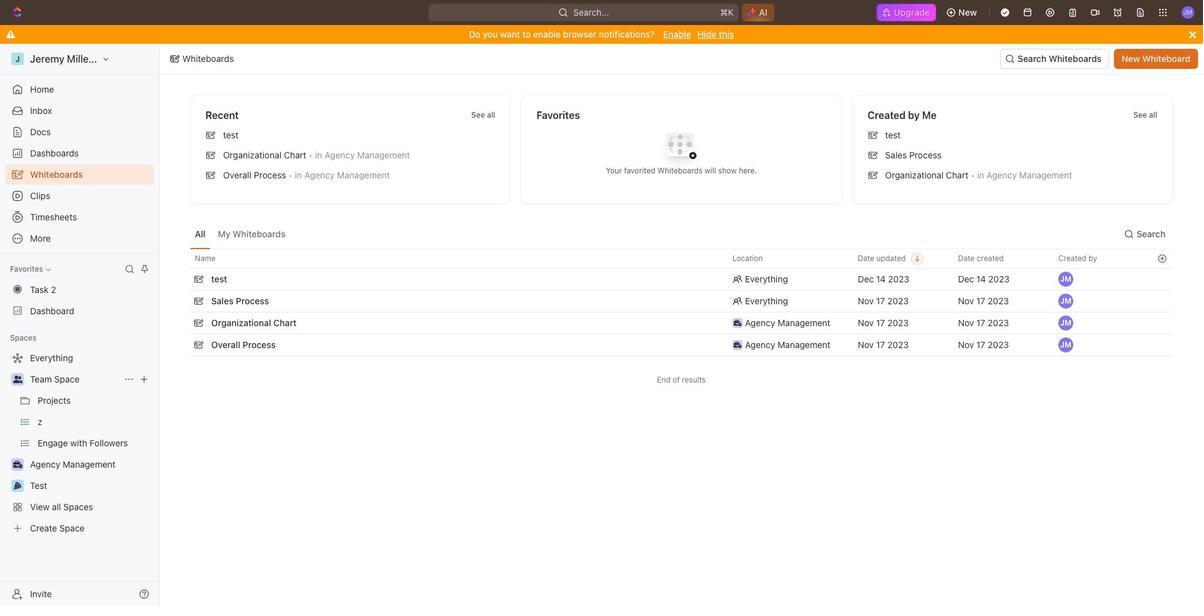 Task type: locate. For each thing, give the bounding box(es) containing it.
1 row from the top
[[190, 249, 1173, 269]]

business time image down business time image
[[734, 342, 741, 348]]

row
[[190, 249, 1173, 269], [190, 267, 1173, 292], [190, 289, 1173, 314], [190, 311, 1173, 336], [190, 333, 1173, 358]]

cell for third row from the top of the page
[[1151, 291, 1173, 312]]

business time image inside tree
[[13, 461, 22, 469]]

1 jeremy miller, , element from the top
[[1058, 272, 1073, 287]]

tab list
[[190, 219, 291, 249]]

0 vertical spatial business time image
[[734, 342, 741, 348]]

business time image
[[734, 342, 741, 348], [13, 461, 22, 469]]

pizza slice image
[[14, 483, 21, 490]]

cell for 2nd row from the top of the page
[[1151, 269, 1173, 290]]

2 cell from the top
[[1151, 291, 1173, 312]]

business time image inside row
[[734, 342, 741, 348]]

business time image
[[734, 320, 741, 326]]

3 row from the top
[[190, 289, 1173, 314]]

table
[[190, 249, 1173, 358]]

1 vertical spatial business time image
[[13, 461, 22, 469]]

tree
[[5, 348, 154, 539]]

jeremy miller, , element
[[1058, 272, 1073, 287], [1058, 294, 1073, 309], [1058, 316, 1073, 331], [1058, 338, 1073, 353]]

4 cell from the top
[[1151, 335, 1173, 356]]

3 cell from the top
[[1151, 313, 1173, 334]]

2 row from the top
[[190, 267, 1173, 292]]

1 cell from the top
[[1151, 269, 1173, 290]]

jeremy miller, , element for cell related to 2nd row from the top of the page
[[1058, 272, 1073, 287]]

2 jeremy miller, , element from the top
[[1058, 294, 1073, 309]]

5 row from the top
[[190, 333, 1173, 358]]

business time image up pizza slice image
[[13, 461, 22, 469]]

cell
[[1151, 269, 1173, 290], [1151, 291, 1173, 312], [1151, 313, 1173, 334], [1151, 335, 1173, 356]]

4 jeremy miller, , element from the top
[[1058, 338, 1073, 353]]

3 jeremy miller, , element from the top
[[1058, 316, 1073, 331]]

0 horizontal spatial business time image
[[13, 461, 22, 469]]

1 horizontal spatial business time image
[[734, 342, 741, 348]]



Task type: vqa. For each thing, say whether or not it's contained in the screenshot.
4th cell from the top of the page
yes



Task type: describe. For each thing, give the bounding box(es) containing it.
jeremy miller, , element for cell associated with 2nd row from the bottom
[[1058, 316, 1073, 331]]

user group image
[[13, 376, 22, 384]]

cell for 5th row from the top of the page
[[1151, 335, 1173, 356]]

4 row from the top
[[190, 311, 1173, 336]]

no favorited whiteboards image
[[656, 123, 707, 173]]

jeremy miller's workspace, , element
[[11, 53, 24, 65]]

tree inside sidebar "navigation"
[[5, 348, 154, 539]]

cell for 2nd row from the bottom
[[1151, 313, 1173, 334]]

jeremy miller, , element for cell related to third row from the top of the page
[[1058, 294, 1073, 309]]

sidebar navigation
[[0, 44, 162, 607]]

jeremy miller, , element for cell associated with 5th row from the top of the page
[[1058, 338, 1073, 353]]



